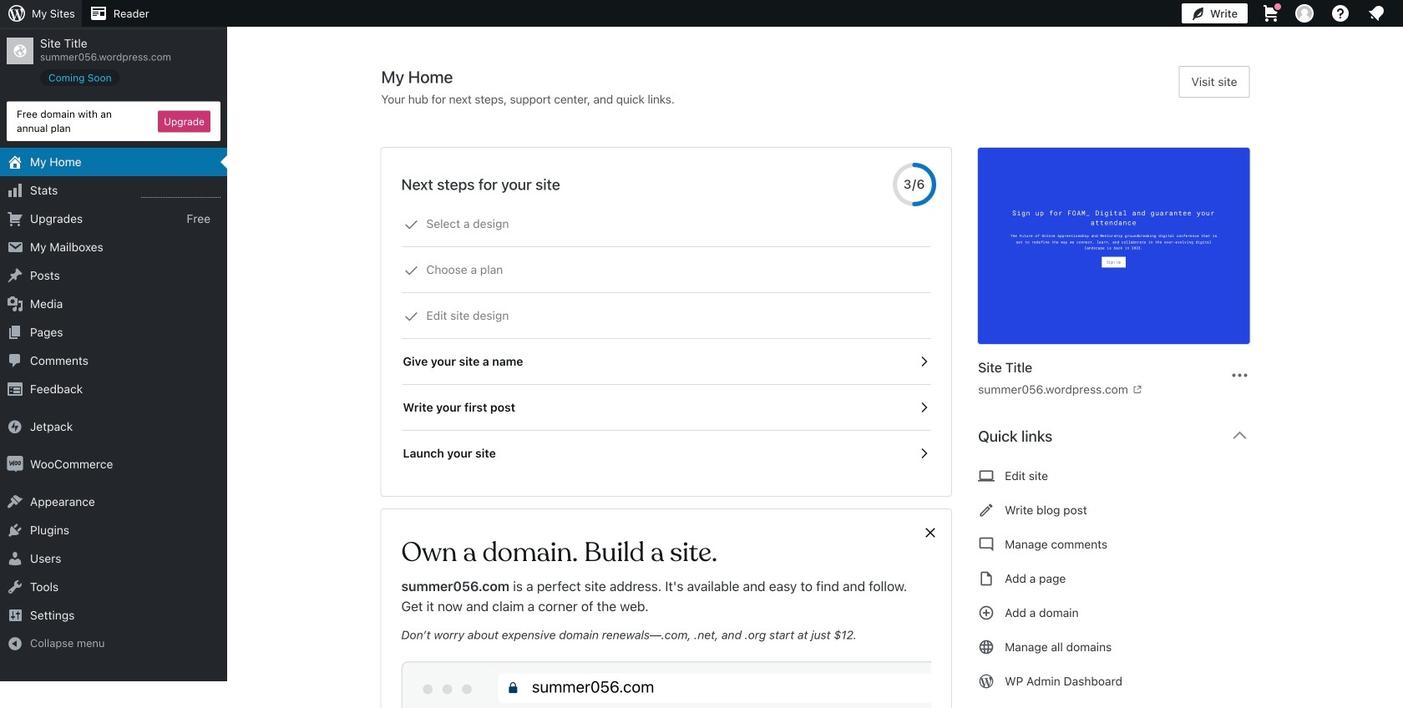 Task type: vqa. For each thing, say whether or not it's contained in the screenshot.
products in the left of the page
no



Task type: locate. For each thing, give the bounding box(es) containing it.
2 vertical spatial task complete image
[[404, 309, 419, 324]]

3 list item from the top
[[1396, 242, 1404, 304]]

1 vertical spatial task complete image
[[404, 263, 419, 278]]

task enabled image down task enabled icon
[[917, 446, 932, 461]]

1 list item from the top
[[1396, 85, 1404, 164]]

1 vertical spatial img image
[[7, 456, 23, 473]]

dismiss domain name promotion image
[[923, 523, 938, 543]]

help image
[[1331, 3, 1351, 23]]

manage your notifications image
[[1367, 3, 1387, 23]]

task enabled image up task enabled icon
[[917, 354, 932, 369]]

2 task enabled image from the top
[[917, 446, 932, 461]]

1 task complete image from the top
[[404, 217, 419, 232]]

main content
[[381, 66, 1264, 709]]

img image
[[7, 419, 23, 435], [7, 456, 23, 473]]

launchpad checklist element
[[401, 201, 932, 476]]

edit image
[[979, 500, 995, 521]]

task enabled image
[[917, 354, 932, 369], [917, 446, 932, 461]]

progress bar
[[893, 163, 937, 206]]

0 vertical spatial img image
[[7, 419, 23, 435]]

0 vertical spatial task complete image
[[404, 217, 419, 232]]

insert_drive_file image
[[979, 569, 995, 589]]

1 vertical spatial task enabled image
[[917, 446, 932, 461]]

my profile image
[[1296, 4, 1314, 23]]

task complete image
[[404, 217, 419, 232], [404, 263, 419, 278], [404, 309, 419, 324]]

3 task complete image from the top
[[404, 309, 419, 324]]

list item
[[1396, 85, 1404, 164], [1396, 164, 1404, 242], [1396, 242, 1404, 304]]

0 vertical spatial task enabled image
[[917, 354, 932, 369]]



Task type: describe. For each thing, give the bounding box(es) containing it.
laptop image
[[979, 466, 995, 486]]

my shopping cart image
[[1262, 3, 1282, 23]]

1 task enabled image from the top
[[917, 354, 932, 369]]

mode_comment image
[[979, 535, 995, 555]]

2 task complete image from the top
[[404, 263, 419, 278]]

highest hourly views 0 image
[[141, 187, 221, 198]]

2 img image from the top
[[7, 456, 23, 473]]

2 list item from the top
[[1396, 164, 1404, 242]]

more options for site site title image
[[1230, 366, 1250, 386]]

task enabled image
[[917, 400, 932, 415]]

1 img image from the top
[[7, 419, 23, 435]]



